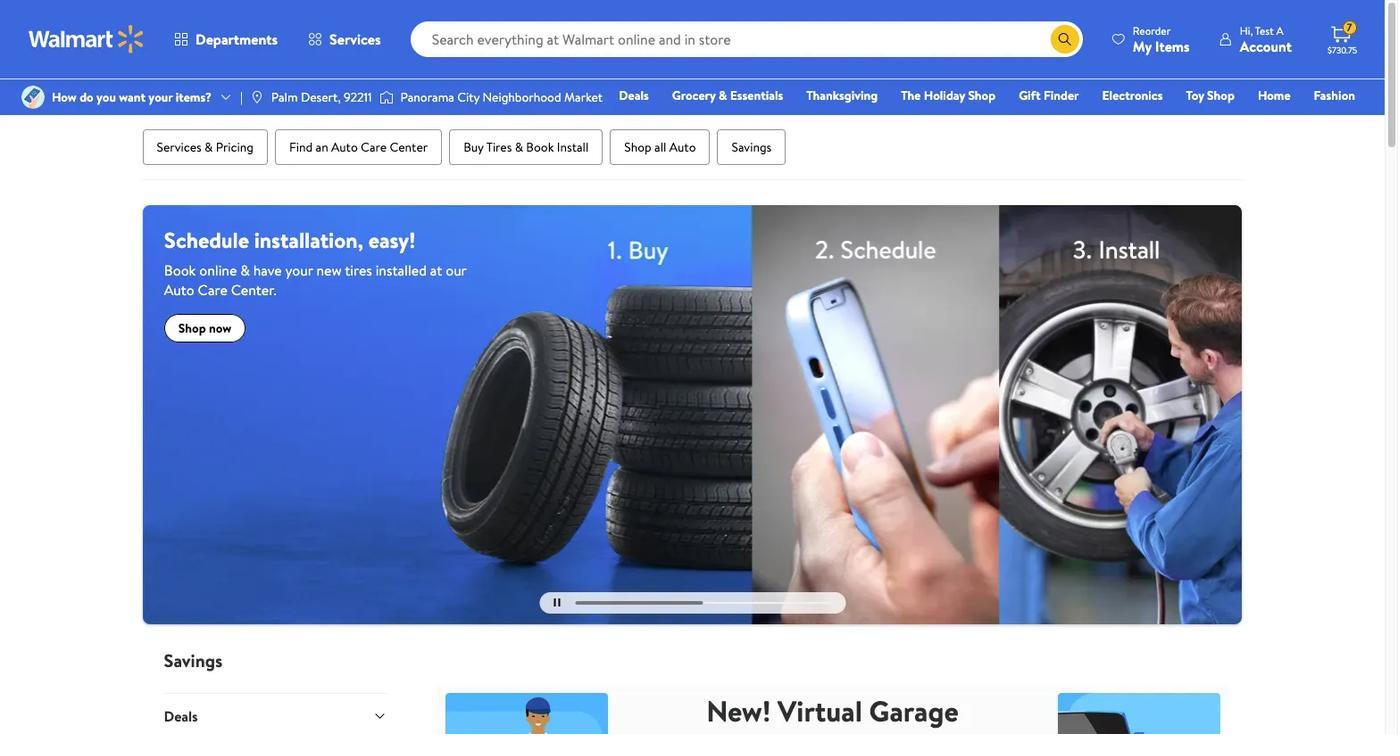 Task type: describe. For each thing, give the bounding box(es) containing it.
gift
[[1019, 87, 1041, 104]]

you
[[96, 88, 116, 106]]

shop all auto
[[624, 138, 696, 156]]

carousel controls navigation
[[539, 593, 846, 614]]

shop right holiday
[[968, 87, 996, 104]]

center
[[390, 138, 428, 156]]

fashion
[[1314, 87, 1355, 104]]

tires
[[486, 138, 512, 156]]

your inside schedule installation, easy! book online & have your new tires installed at our auto care center.
[[285, 261, 313, 280]]

hi,
[[1240, 23, 1253, 38]]

buy tires & book install
[[464, 138, 589, 156]]

virtual
[[778, 692, 863, 732]]

pricing
[[216, 138, 254, 156]]

grocery & essentials
[[672, 87, 783, 104]]

walmart image
[[29, 25, 145, 54]]

debit
[[1248, 112, 1279, 129]]

& inside schedule installation, easy! book online & have your new tires installed at our auto care center.
[[240, 261, 250, 280]]

grocery & essentials link
[[664, 86, 791, 105]]

shop now
[[178, 320, 231, 338]]

home link
[[1250, 86, 1299, 105]]

departments
[[196, 29, 278, 49]]

one debit
[[1219, 112, 1279, 129]]

services & pricing link
[[142, 129, 268, 165]]

installed
[[376, 261, 427, 280]]

auto for all
[[669, 138, 696, 156]]

toy shop link
[[1178, 86, 1243, 105]]

auto inside schedule installation, easy! book online & have your new tires installed at our auto care center.
[[164, 280, 194, 300]]

Walmart Site-Wide search field
[[410, 21, 1083, 57]]

find
[[289, 138, 313, 156]]

7 $730.75
[[1328, 20, 1358, 56]]

online
[[199, 261, 237, 280]]

now
[[209, 320, 231, 338]]

install
[[557, 138, 589, 156]]

thanksgiving link
[[799, 86, 886, 105]]

services for services & pricing
[[157, 138, 202, 156]]

how do you want your items?
[[52, 88, 212, 106]]

find an auto care center
[[289, 138, 428, 156]]

schedule
[[164, 225, 249, 255]]

schedule installation, easy! book online & have your new tires installed at our auto care center.
[[164, 225, 466, 300]]

the holiday shop link
[[893, 86, 1004, 105]]

search icon image
[[1058, 32, 1072, 46]]

easy!
[[368, 225, 415, 255]]

$730.75
[[1328, 44, 1358, 56]]

essentials
[[730, 87, 783, 104]]

fashion registry
[[1150, 87, 1355, 129]]

hi, test a account
[[1240, 23, 1292, 56]]

panorama city neighborhood market
[[401, 88, 603, 106]]

find an auto care center link
[[275, 129, 442, 165]]

departments button
[[159, 18, 293, 61]]

savings link
[[717, 129, 786, 165]]

palm
[[271, 88, 298, 106]]

shop all auto link
[[610, 129, 710, 165]]

finder
[[1044, 87, 1079, 104]]

book for buy
[[526, 138, 554, 156]]

panorama
[[401, 88, 454, 106]]

deals button
[[164, 694, 387, 735]]

the holiday shop
[[901, 87, 996, 104]]

services & pricing
[[157, 138, 254, 156]]

shop now link
[[164, 314, 246, 343]]

account
[[1240, 36, 1292, 56]]

1 horizontal spatial savings
[[732, 138, 772, 156]]

our
[[446, 261, 466, 280]]

toy shop
[[1186, 87, 1235, 104]]

auto for an
[[331, 138, 358, 156]]

palm desert, 92211
[[271, 88, 372, 106]]

& right grocery
[[719, 87, 727, 104]]

electronics
[[1102, 87, 1163, 104]]

market
[[564, 88, 603, 106]]

city
[[457, 88, 480, 106]]



Task type: vqa. For each thing, say whether or not it's contained in the screenshot.
Test
yes



Task type: locate. For each thing, give the bounding box(es) containing it.
services up 92211
[[330, 29, 381, 49]]

0 horizontal spatial auto
[[164, 280, 194, 300]]

new! my garage. manage your vehicles—all in one place.. learn more.�� image
[[437, 664, 1228, 735]]

a
[[1277, 23, 1284, 38]]

registry link
[[1142, 111, 1203, 130]]

all
[[655, 138, 666, 156]]

1 vertical spatial deals
[[164, 707, 198, 727]]

deals link
[[611, 86, 657, 105]]

care inside schedule installation, easy! book online & have your new tires installed at our auto care center.
[[198, 280, 228, 300]]

 image right |
[[250, 90, 264, 104]]

 image right 92211
[[379, 88, 393, 106]]

shop left now on the left of page
[[178, 320, 206, 338]]

1 horizontal spatial  image
[[379, 88, 393, 106]]

auto
[[331, 138, 358, 156], [669, 138, 696, 156], [164, 280, 194, 300]]

care
[[361, 138, 387, 156], [198, 280, 228, 300]]

thanksgiving
[[807, 87, 878, 104]]

services
[[330, 29, 381, 49], [157, 138, 202, 156]]

gift finder
[[1019, 87, 1079, 104]]

one
[[1219, 112, 1245, 129]]

one debit link
[[1211, 111, 1287, 130]]

|
[[240, 88, 243, 106]]

your right want
[[149, 88, 173, 106]]

book left install at left top
[[526, 138, 554, 156]]

care left the center
[[361, 138, 387, 156]]

fashion link
[[1306, 86, 1363, 105]]

& left have
[[240, 261, 250, 280]]

auto right an
[[331, 138, 358, 156]]

0 vertical spatial your
[[149, 88, 173, 106]]

installation,
[[254, 225, 363, 255]]

an
[[316, 138, 328, 156]]

book
[[526, 138, 554, 156], [164, 261, 196, 280]]

reorder my items
[[1133, 23, 1190, 56]]

walmart+
[[1302, 112, 1355, 129]]

book for schedule
[[164, 261, 196, 280]]

book inside schedule installation, easy! book online & have your new tires installed at our auto care center.
[[164, 261, 196, 280]]

electronics link
[[1094, 86, 1171, 105]]

center.
[[231, 280, 277, 300]]

grocery
[[672, 87, 716, 104]]

desert,
[[301, 88, 341, 106]]

have
[[253, 261, 282, 280]]

0 vertical spatial savings
[[732, 138, 772, 156]]

tires
[[345, 261, 372, 280]]

reorder
[[1133, 23, 1171, 38]]

services for services
[[330, 29, 381, 49]]

1 vertical spatial care
[[198, 280, 228, 300]]

1 vertical spatial book
[[164, 261, 196, 280]]

7
[[1347, 20, 1353, 35]]

buy
[[464, 138, 484, 156]]

0 horizontal spatial deals
[[164, 707, 198, 727]]

services inside services dropdown button
[[330, 29, 381, 49]]

items
[[1155, 36, 1190, 56]]

1 horizontal spatial your
[[285, 261, 313, 280]]

do
[[80, 88, 93, 106]]

&
[[719, 87, 727, 104], [205, 138, 213, 156], [515, 138, 523, 156], [240, 261, 250, 280]]

1 vertical spatial savings
[[164, 649, 223, 673]]

your
[[149, 88, 173, 106], [285, 261, 313, 280]]

auto right "all" on the left of the page
[[669, 138, 696, 156]]

new!
[[706, 692, 771, 732]]

0 vertical spatial care
[[361, 138, 387, 156]]

new! virtual garage
[[706, 692, 959, 732]]

1 horizontal spatial services
[[330, 29, 381, 49]]

0 vertical spatial services
[[330, 29, 381, 49]]

at
[[430, 261, 442, 280]]

 image
[[379, 88, 393, 106], [250, 90, 264, 104]]

deals inside dropdown button
[[164, 707, 198, 727]]

0 horizontal spatial care
[[198, 280, 228, 300]]

shop right toy
[[1207, 87, 1235, 104]]

neighborhood
[[483, 88, 561, 106]]

1 horizontal spatial book
[[526, 138, 554, 156]]

1 vertical spatial services
[[157, 138, 202, 156]]

services button
[[293, 18, 396, 61]]

book left online
[[164, 261, 196, 280]]

 image for panorama
[[379, 88, 393, 106]]

want
[[119, 88, 146, 106]]

Search search field
[[410, 21, 1083, 57]]

 image
[[21, 86, 45, 109]]

& left pricing
[[205, 138, 213, 156]]

auto left online
[[164, 280, 194, 300]]

gift finder link
[[1011, 86, 1087, 105]]

the
[[901, 87, 921, 104]]

pause image
[[554, 599, 560, 607]]

how
[[52, 88, 77, 106]]

92211
[[344, 88, 372, 106]]

garage
[[869, 692, 959, 732]]

savings
[[732, 138, 772, 156], [164, 649, 223, 673]]

my
[[1133, 36, 1152, 56]]

holiday
[[924, 87, 965, 104]]

1 horizontal spatial auto
[[331, 138, 358, 156]]

your left new
[[285, 261, 313, 280]]

buy tires & book install link
[[449, 129, 603, 165]]

services inside services & pricing link
[[157, 138, 202, 156]]

0 horizontal spatial savings
[[164, 649, 223, 673]]

0 horizontal spatial  image
[[250, 90, 264, 104]]

home
[[1258, 87, 1291, 104]]

walmart+ link
[[1294, 111, 1363, 130]]

shop left "all" on the left of the page
[[624, 138, 652, 156]]

1 vertical spatial your
[[285, 261, 313, 280]]

2 horizontal spatial auto
[[669, 138, 696, 156]]

0 horizontal spatial services
[[157, 138, 202, 156]]

1 horizontal spatial deals
[[619, 87, 649, 104]]

shop
[[968, 87, 996, 104], [1207, 87, 1235, 104], [624, 138, 652, 156], [178, 320, 206, 338]]

test
[[1255, 23, 1274, 38]]

care up now on the left of page
[[198, 280, 228, 300]]

0 horizontal spatial book
[[164, 261, 196, 280]]

0 horizontal spatial your
[[149, 88, 173, 106]]

& right the tires on the top left of the page
[[515, 138, 523, 156]]

0 vertical spatial book
[[526, 138, 554, 156]]

items?
[[176, 88, 212, 106]]

deals
[[619, 87, 649, 104], [164, 707, 198, 727]]

toy
[[1186, 87, 1204, 104]]

0 vertical spatial deals
[[619, 87, 649, 104]]

registry
[[1150, 112, 1195, 129]]

 image for palm
[[250, 90, 264, 104]]

new
[[316, 261, 342, 280]]

1 horizontal spatial care
[[361, 138, 387, 156]]

services down items?
[[157, 138, 202, 156]]



